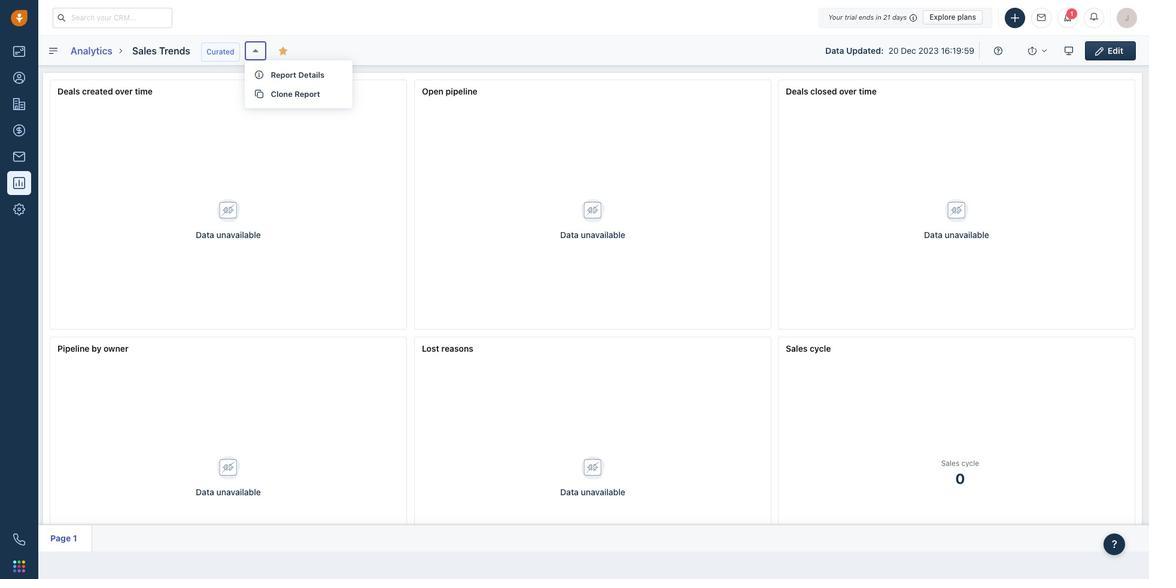 Task type: describe. For each thing, give the bounding box(es) containing it.
ends
[[859, 13, 874, 21]]

Search your CRM... text field
[[53, 7, 172, 28]]

trial
[[845, 13, 857, 21]]

explore plans
[[930, 13, 976, 22]]

21
[[884, 13, 891, 21]]

1
[[1070, 10, 1074, 17]]

explore plans link
[[923, 10, 983, 25]]

phone element
[[7, 528, 31, 552]]

your trial ends in 21 days
[[829, 13, 907, 21]]

freshworks switcher image
[[13, 561, 25, 573]]

explore
[[930, 13, 956, 22]]



Task type: vqa. For each thing, say whether or not it's contained in the screenshot.
All corresponding to deals
no



Task type: locate. For each thing, give the bounding box(es) containing it.
days
[[893, 13, 907, 21]]

your
[[829, 13, 843, 21]]

in
[[876, 13, 882, 21]]

phone image
[[13, 534, 25, 546]]

plans
[[958, 13, 976, 22]]

1 link
[[1058, 7, 1078, 28]]



